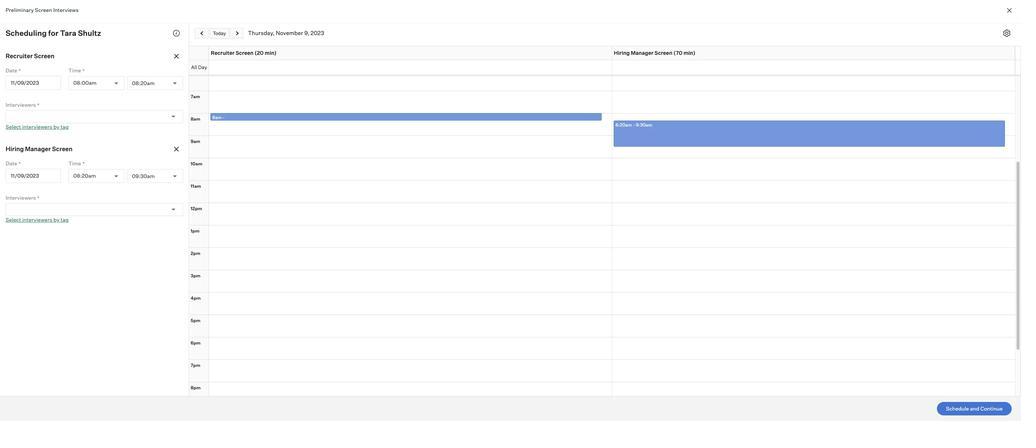 Task type: describe. For each thing, give the bounding box(es) containing it.
11/09/2023 for recruiter
[[11, 80, 39, 86]]

hiring manager screen (70 min)
[[614, 50, 696, 56]]

2023
[[311, 30, 324, 37]]

9,
[[304, 30, 309, 37]]

1pm
[[191, 228, 200, 234]]

time for recruiter screen
[[68, 67, 81, 74]]

8am
[[191, 116, 200, 122]]

select for hiring manager screen
[[6, 217, 21, 223]]

time for hiring manager screen
[[68, 160, 81, 167]]

candidate details image
[[173, 30, 180, 37]]

by for manager
[[53, 217, 60, 223]]

(20
[[255, 50, 264, 56]]

tag for recruiter screen
[[61, 124, 69, 130]]

recruiter for recruiter screen
[[6, 52, 33, 60]]

by for screen
[[53, 124, 60, 130]]

all day
[[191, 64, 207, 70]]

9am
[[191, 139, 200, 144]]

interviewers for manager
[[22, 217, 52, 223]]

recruiter screen
[[6, 52, 54, 60]]

select for recruiter screen
[[6, 124, 21, 130]]

7am
[[191, 94, 200, 99]]

recruiter screen (20 min)
[[211, 50, 277, 56]]

settings image
[[1004, 30, 1011, 37]]

8pm
[[191, 385, 201, 391]]

date for hiring manager screen
[[6, 160, 17, 167]]

tag for hiring manager screen
[[61, 217, 69, 223]]

7pm
[[191, 363, 200, 369]]

8:20am - 9:30am link
[[614, 121, 1006, 147]]

1 min) from the left
[[265, 50, 277, 56]]

screen for recruiter screen (20 min)
[[236, 50, 254, 56]]

-
[[633, 122, 635, 128]]

hiring for hiring manager screen
[[6, 146, 24, 153]]

1 vertical spatial 08:20am
[[73, 173, 96, 179]]

screen for recruiter screen
[[34, 52, 54, 60]]

hiring for hiring manager screen (70 min)
[[614, 50, 630, 56]]

today button
[[210, 28, 229, 39]]

all
[[191, 64, 197, 70]]

select interviewers by tag link for screen
[[6, 124, 69, 130]]

recruiter for recruiter screen (20 min)
[[211, 50, 235, 56]]

and
[[971, 406, 980, 412]]

remove interview image
[[173, 53, 180, 60]]

right single arrow image
[[234, 31, 240, 36]]

11am
[[191, 183, 201, 189]]



Task type: vqa. For each thing, say whether or not it's contained in the screenshot.
Add popup button
no



Task type: locate. For each thing, give the bounding box(es) containing it.
screen
[[35, 7, 52, 13], [236, 50, 254, 56], [655, 50, 673, 56], [34, 52, 54, 60], [52, 146, 73, 153]]

screen for preliminary screen interviews
[[35, 7, 52, 13]]

1 select interviewers by tag link from the top
[[6, 124, 69, 130]]

november
[[276, 30, 303, 37]]

preliminary
[[6, 7, 34, 13]]

1 interviewers from the top
[[6, 102, 36, 108]]

2 min) from the left
[[684, 50, 696, 56]]

2 tag from the top
[[61, 217, 69, 223]]

0 horizontal spatial min)
[[265, 50, 277, 56]]

continue
[[981, 406, 1003, 412]]

manager
[[631, 50, 654, 56], [25, 146, 51, 153]]

0 vertical spatial interviewers
[[6, 102, 36, 108]]

select interviewers by tag link
[[6, 124, 69, 130], [6, 217, 69, 223]]

0 vertical spatial by
[[53, 124, 60, 130]]

4pm
[[191, 296, 201, 301]]

date down recruiter screen on the left
[[6, 67, 17, 74]]

interviewers for hiring
[[6, 195, 36, 201]]

select interviewers by tag link for manager
[[6, 217, 69, 223]]

recruiter down today button
[[211, 50, 235, 56]]

date down hiring manager screen
[[6, 160, 17, 167]]

0 vertical spatial date
[[6, 67, 17, 74]]

1 select from the top
[[6, 124, 21, 130]]

date
[[6, 67, 17, 74], [6, 160, 17, 167]]

6pm
[[191, 340, 201, 346]]

1 vertical spatial select interviewers by tag
[[6, 217, 69, 223]]

1 time from the top
[[68, 67, 81, 74]]

2 11/09/2023 from the top
[[11, 173, 39, 179]]

day
[[198, 64, 207, 70]]

tag
[[61, 124, 69, 130], [61, 217, 69, 223]]

8:20am
[[616, 122, 632, 128]]

recruiter down scheduling on the top of the page
[[6, 52, 33, 60]]

08:00am - 08:20am image
[[212, 115, 226, 121]]

2 time from the top
[[68, 160, 81, 167]]

today
[[213, 30, 226, 36]]

1 vertical spatial tag
[[61, 217, 69, 223]]

time
[[68, 67, 81, 74], [68, 160, 81, 167]]

schedule
[[947, 406, 970, 412]]

scheduling for tara shultz
[[6, 28, 101, 38]]

select interviewers by tag for screen
[[6, 124, 69, 130]]

hiring
[[614, 50, 630, 56], [6, 146, 24, 153]]

0 vertical spatial interviewers
[[22, 124, 52, 130]]

schedule and continue
[[947, 406, 1003, 412]]

interviewers for screen
[[22, 124, 52, 130]]

0 vertical spatial 08:20am
[[132, 80, 155, 86]]

11/09/2023
[[11, 80, 39, 86], [11, 173, 39, 179]]

for
[[48, 28, 58, 38]]

close image
[[1006, 6, 1015, 15]]

recruiter
[[211, 50, 235, 56], [6, 52, 33, 60]]

2 select from the top
[[6, 217, 21, 223]]

select
[[6, 124, 21, 130], [6, 217, 21, 223]]

interviewers for recruiter
[[6, 102, 36, 108]]

1 interviewers from the top
[[22, 124, 52, 130]]

1 horizontal spatial min)
[[684, 50, 696, 56]]

remove interview image
[[173, 146, 180, 153]]

0 vertical spatial hiring
[[614, 50, 630, 56]]

0 vertical spatial manager
[[631, 50, 654, 56]]

1 by from the top
[[53, 124, 60, 130]]

1 horizontal spatial recruiter
[[211, 50, 235, 56]]

11/09/2023 down hiring manager screen
[[11, 173, 39, 179]]

2 interviewers from the top
[[6, 195, 36, 201]]

1 tag from the top
[[61, 124, 69, 130]]

hiring manager screen
[[6, 146, 73, 153]]

interviews
[[53, 7, 79, 13]]

select interviewers by tag
[[6, 124, 69, 130], [6, 217, 69, 223]]

interviewers
[[6, 102, 36, 108], [6, 195, 36, 201]]

2 select interviewers by tag from the top
[[6, 217, 69, 223]]

thursday, november 9, 2023
[[248, 30, 324, 37]]

8:20am - 9:30am
[[616, 122, 653, 128]]

0 vertical spatial select
[[6, 124, 21, 130]]

1 vertical spatial by
[[53, 217, 60, 223]]

11/09/2023 for hiring
[[11, 173, 39, 179]]

08:00am
[[73, 80, 97, 86]]

manager for hiring manager screen
[[25, 146, 51, 153]]

scheduling
[[6, 28, 47, 38]]

1 date from the top
[[6, 67, 17, 74]]

11/09/2023 down recruiter screen on the left
[[11, 80, 39, 86]]

1 vertical spatial 11/09/2023
[[11, 173, 39, 179]]

5pm
[[191, 318, 201, 324]]

1 vertical spatial interviewers
[[6, 195, 36, 201]]

6am
[[191, 71, 200, 77]]

3pm
[[191, 273, 201, 279]]

select interviewers by tag for manager
[[6, 217, 69, 223]]

min) right the (20
[[265, 50, 277, 56]]

0 vertical spatial select interviewers by tag
[[6, 124, 69, 130]]

0 horizontal spatial hiring
[[6, 146, 24, 153]]

9:30am
[[636, 122, 653, 128]]

1 horizontal spatial hiring
[[614, 50, 630, 56]]

08:20am
[[132, 80, 155, 86], [73, 173, 96, 179]]

date for recruiter screen
[[6, 67, 17, 74]]

1 11/09/2023 from the top
[[11, 80, 39, 86]]

schedule and continue button
[[938, 403, 1012, 416]]

shultz
[[78, 28, 101, 38]]

min)
[[265, 50, 277, 56], [684, 50, 696, 56]]

09:30am
[[132, 173, 155, 179]]

1 vertical spatial select interviewers by tag link
[[6, 217, 69, 223]]

left single arrow image
[[199, 31, 205, 36]]

1 horizontal spatial 08:20am
[[132, 80, 155, 86]]

preliminary screen interviews
[[6, 7, 79, 13]]

1 select interviewers by tag from the top
[[6, 124, 69, 130]]

2 by from the top
[[53, 217, 60, 223]]

1 vertical spatial date
[[6, 160, 17, 167]]

tara
[[60, 28, 76, 38]]

0 vertical spatial time
[[68, 67, 81, 74]]

0 horizontal spatial recruiter
[[6, 52, 33, 60]]

0 vertical spatial select interviewers by tag link
[[6, 124, 69, 130]]

1 vertical spatial hiring
[[6, 146, 24, 153]]

1 vertical spatial manager
[[25, 146, 51, 153]]

min) right (70
[[684, 50, 696, 56]]

0 vertical spatial tag
[[61, 124, 69, 130]]

2 select interviewers by tag link from the top
[[6, 217, 69, 223]]

1 vertical spatial time
[[68, 160, 81, 167]]

by
[[53, 124, 60, 130], [53, 217, 60, 223]]

thursday,
[[248, 30, 275, 37]]

2 interviewers from the top
[[22, 217, 52, 223]]

0 vertical spatial 11/09/2023
[[11, 80, 39, 86]]

manager for hiring manager screen (70 min)
[[631, 50, 654, 56]]

0 horizontal spatial 08:20am
[[73, 173, 96, 179]]

10am
[[191, 161, 202, 167]]

(70
[[674, 50, 683, 56]]

1 horizontal spatial manager
[[631, 50, 654, 56]]

12pm
[[191, 206, 202, 211]]

interviewers
[[22, 124, 52, 130], [22, 217, 52, 223]]

1 vertical spatial interviewers
[[22, 217, 52, 223]]

1 vertical spatial select
[[6, 217, 21, 223]]

2pm
[[191, 251, 200, 256]]

2 date from the top
[[6, 160, 17, 167]]

0 horizontal spatial manager
[[25, 146, 51, 153]]



